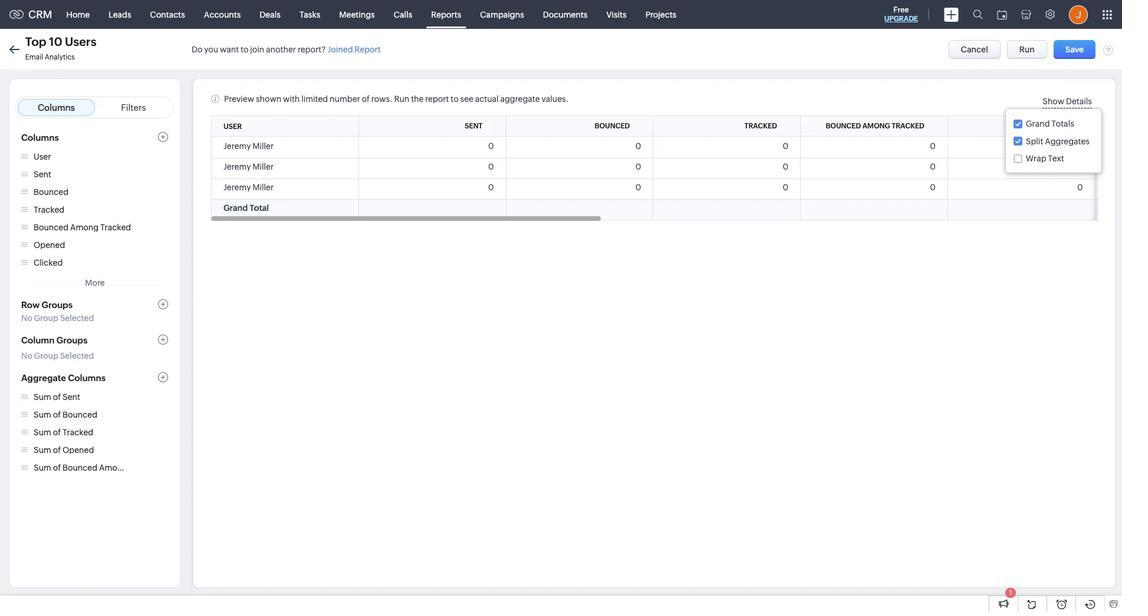 Task type: locate. For each thing, give the bounding box(es) containing it.
1 horizontal spatial run
[[1019, 45, 1035, 54]]

sum
[[34, 393, 51, 402], [34, 410, 51, 420], [34, 428, 51, 438], [34, 446, 51, 455], [34, 463, 51, 473]]

selected up column groups
[[60, 314, 94, 323]]

0 vertical spatial no
[[21, 314, 32, 323]]

run left save button
[[1019, 45, 1035, 54]]

1 jeremy miller from the top
[[223, 142, 274, 151]]

of down sum of sent
[[53, 410, 61, 420]]

grand left total
[[223, 203, 248, 213]]

groups right "row"
[[42, 300, 73, 310]]

groups up no group selected
[[57, 335, 88, 345]]

tab list
[[15, 97, 175, 119]]

2 miller from the top
[[253, 162, 274, 172]]

5 sum from the top
[[34, 463, 51, 473]]

visits link
[[597, 0, 636, 29]]

you
[[204, 45, 218, 54]]

contacts
[[150, 10, 185, 19]]

sum down sum of tracked
[[34, 446, 51, 455]]

aggregates
[[1045, 137, 1090, 146]]

sum down aggregate at the left
[[34, 393, 51, 402]]

run
[[1019, 45, 1035, 54], [394, 94, 409, 104]]

1 horizontal spatial columns
[[68, 373, 106, 383]]

crm
[[28, 8, 52, 21]]

calls
[[394, 10, 412, 19]]

run left the
[[394, 94, 409, 104]]

0 vertical spatial jeremy miller
[[223, 142, 274, 151]]

aggregate
[[21, 373, 66, 383]]

profile image
[[1069, 5, 1088, 24]]

sum for sum of opened
[[34, 446, 51, 455]]

row groups no group selected
[[21, 300, 94, 323]]

see
[[460, 94, 473, 104]]

top 10 users email analytics
[[25, 35, 96, 61]]

to left see
[[451, 94, 459, 104]]

1 selected from the top
[[60, 314, 94, 323]]

2 vertical spatial jeremy miller
[[223, 183, 274, 192]]

groups for column
[[57, 335, 88, 345]]

1 group from the top
[[34, 314, 58, 323]]

0 vertical spatial miller
[[253, 142, 274, 151]]

0 vertical spatial group
[[34, 314, 58, 323]]

2 vertical spatial jeremy
[[223, 183, 251, 192]]

1 vertical spatial columns
[[68, 373, 106, 383]]

documents
[[543, 10, 588, 19]]

sum of bounced
[[34, 410, 97, 420]]

0 vertical spatial grand
[[1026, 119, 1050, 129]]

10
[[49, 35, 62, 48]]

jeremy
[[223, 142, 251, 151], [223, 162, 251, 172], [223, 183, 251, 192]]

with
[[283, 94, 300, 104]]

clicked
[[34, 258, 63, 268]]

3 jeremy miller from the top
[[223, 183, 274, 192]]

campaigns link
[[471, 0, 534, 29]]

grand for grand total
[[223, 203, 248, 213]]

group inside row groups no group selected
[[34, 314, 58, 323]]

bounced
[[595, 122, 630, 130], [595, 122, 630, 130], [826, 122, 861, 130], [826, 122, 861, 130], [34, 188, 68, 197], [34, 223, 68, 232], [62, 410, 97, 420], [62, 463, 97, 473]]

groups inside row groups no group selected
[[42, 300, 73, 310]]

sum down the sum of opened
[[34, 463, 51, 473]]

tracked
[[744, 122, 777, 130], [744, 122, 777, 130], [892, 122, 924, 130], [892, 122, 924, 130], [34, 205, 64, 215], [100, 223, 131, 232], [62, 428, 93, 438], [129, 463, 160, 473]]

grand up split
[[1026, 119, 1050, 129]]

tasks link
[[290, 0, 330, 29]]

of for sum of opened
[[53, 446, 61, 455]]

2 sum from the top
[[34, 410, 51, 420]]

0 horizontal spatial grand
[[223, 203, 248, 213]]

profile element
[[1062, 0, 1095, 29]]

0 vertical spatial jeremy
[[223, 142, 251, 151]]

2 vertical spatial miller
[[253, 183, 274, 192]]

of down sum of tracked
[[53, 446, 61, 455]]

0 vertical spatial run
[[1019, 45, 1035, 54]]

campaigns
[[480, 10, 524, 19]]

1 sum from the top
[[34, 393, 51, 402]]

documents link
[[534, 0, 597, 29]]

1 vertical spatial selected
[[60, 351, 94, 361]]

1 vertical spatial no
[[21, 351, 32, 361]]

home
[[66, 10, 90, 19]]

search element
[[966, 0, 990, 29]]

0 vertical spatial to
[[241, 45, 249, 54]]

2 jeremy from the top
[[223, 162, 251, 172]]

show details
[[1043, 97, 1092, 106]]

miller
[[253, 142, 274, 151], [253, 162, 274, 172], [253, 183, 274, 192]]

of left rows.
[[362, 94, 370, 104]]

tab panel
[[15, 132, 175, 478]]

column groups
[[21, 335, 88, 345]]

2 group from the top
[[34, 351, 58, 361]]

grand
[[1026, 119, 1050, 129], [223, 203, 248, 213]]

no
[[21, 314, 32, 323], [21, 351, 32, 361]]

no down "row"
[[21, 314, 32, 323]]

to left join
[[241, 45, 249, 54]]

no down column
[[21, 351, 32, 361]]

jeremy miller
[[223, 142, 274, 151], [223, 162, 274, 172], [223, 183, 274, 192]]

of up the sum of opened
[[53, 428, 61, 438]]

0 horizontal spatial run
[[394, 94, 409, 104]]

report
[[355, 45, 381, 54]]

no inside row groups no group selected
[[21, 314, 32, 323]]

1 vertical spatial miller
[[253, 162, 274, 172]]

user
[[223, 122, 242, 131], [223, 122, 242, 131], [34, 152, 51, 162]]

group down "row"
[[34, 314, 58, 323]]

1 jeremy from the top
[[223, 142, 251, 151]]

selected up aggregate columns
[[60, 351, 94, 361]]

1 miller from the top
[[253, 142, 274, 151]]

email
[[25, 53, 43, 61]]

home link
[[57, 0, 99, 29]]

1 vertical spatial jeremy miller
[[223, 162, 274, 172]]

sum of bounced among tracked
[[34, 463, 160, 473]]

columns
[[21, 132, 59, 142], [68, 373, 106, 383]]

4 sum from the top
[[34, 446, 51, 455]]

run button
[[1007, 40, 1047, 59]]

selected
[[60, 314, 94, 323], [60, 351, 94, 361]]

wrap
[[1026, 154, 1046, 163]]

bounced among tracked inside tab panel
[[34, 223, 131, 232]]

among
[[863, 122, 890, 130], [863, 122, 890, 130], [70, 223, 99, 232], [99, 463, 127, 473]]

1 vertical spatial group
[[34, 351, 58, 361]]

to
[[241, 45, 249, 54], [451, 94, 459, 104]]

column
[[21, 335, 55, 345]]

1 horizontal spatial grand
[[1026, 119, 1050, 129]]

projects link
[[636, 0, 686, 29]]

do you want to join another report? joined report
[[192, 45, 381, 54]]

report?
[[298, 45, 326, 54]]

limited
[[301, 94, 328, 104]]

0
[[488, 142, 494, 151], [635, 142, 641, 151], [783, 142, 788, 151], [930, 142, 936, 151], [1077, 142, 1083, 151], [488, 162, 494, 172], [635, 162, 641, 172], [783, 162, 788, 172], [930, 162, 936, 172], [488, 183, 494, 192], [635, 183, 641, 192], [783, 183, 788, 192], [930, 183, 936, 192], [1077, 183, 1083, 192]]

wrap text
[[1026, 154, 1064, 163]]

total
[[250, 203, 269, 213]]

sum down sum of sent
[[34, 410, 51, 420]]

calls link
[[384, 0, 422, 29]]

3 sum from the top
[[34, 428, 51, 438]]

grand total
[[223, 203, 269, 213]]

sent
[[465, 122, 483, 130], [465, 122, 483, 130], [34, 170, 51, 179], [62, 393, 80, 402]]

group down column
[[34, 351, 58, 361]]

1 no from the top
[[21, 314, 32, 323]]

shown
[[256, 94, 281, 104]]

0 horizontal spatial columns
[[21, 132, 59, 142]]

0 vertical spatial selected
[[60, 314, 94, 323]]

of up sum of bounced
[[53, 393, 61, 402]]

0 vertical spatial columns
[[21, 132, 59, 142]]

1 vertical spatial to
[[451, 94, 459, 104]]

sum of sent
[[34, 393, 80, 402]]

sum up the sum of opened
[[34, 428, 51, 438]]

group
[[34, 314, 58, 323], [34, 351, 58, 361]]

of down the sum of opened
[[53, 463, 61, 473]]

groups
[[42, 300, 73, 310], [57, 335, 88, 345]]

3 jeremy from the top
[[223, 183, 251, 192]]

0 vertical spatial groups
[[42, 300, 73, 310]]

1 vertical spatial groups
[[57, 335, 88, 345]]

bounced among tracked
[[826, 122, 924, 130], [826, 122, 924, 130], [34, 223, 131, 232]]

1 vertical spatial jeremy
[[223, 162, 251, 172]]

preview shown with limited number of rows. run the report to see actual aggregate values.
[[224, 94, 569, 104]]

show
[[1043, 97, 1064, 106]]

1 vertical spatial grand
[[223, 203, 248, 213]]



Task type: vqa. For each thing, say whether or not it's contained in the screenshot.
Grand Total
yes



Task type: describe. For each thing, give the bounding box(es) containing it.
upgrade
[[884, 15, 918, 23]]

tab panel containing columns
[[15, 132, 175, 478]]

reports
[[431, 10, 461, 19]]

meetings
[[339, 10, 375, 19]]

3 miller from the top
[[253, 183, 274, 192]]

crm link
[[9, 8, 52, 21]]

actual
[[475, 94, 499, 104]]

calendar image
[[997, 10, 1007, 19]]

sum of tracked
[[34, 428, 93, 438]]

rows.
[[371, 94, 393, 104]]

leads link
[[99, 0, 141, 29]]

run inside run button
[[1019, 45, 1035, 54]]

accounts
[[204, 10, 241, 19]]

cancel button
[[949, 40, 1001, 59]]

sum for sum of sent
[[34, 393, 51, 402]]

totals
[[1052, 119, 1074, 129]]

search image
[[973, 9, 983, 19]]

grand totals
[[1026, 119, 1074, 129]]

details
[[1066, 97, 1092, 106]]

of for sum of bounced
[[53, 410, 61, 420]]

2 jeremy miller from the top
[[223, 162, 274, 172]]

analytics
[[45, 53, 75, 61]]

save button
[[1054, 40, 1096, 59]]

groups for row
[[42, 300, 73, 310]]

values.
[[542, 94, 569, 104]]

1 horizontal spatial to
[[451, 94, 459, 104]]

sum for sum of bounced
[[34, 410, 51, 420]]

2 selected from the top
[[60, 351, 94, 361]]

of for sum of sent
[[53, 393, 61, 402]]

visits
[[606, 10, 627, 19]]

cancel
[[961, 45, 988, 54]]

1 vertical spatial run
[[394, 94, 409, 104]]

no group selected
[[21, 351, 94, 361]]

users
[[65, 35, 96, 48]]

sum for sum of bounced among tracked
[[34, 463, 51, 473]]

aggregate columns
[[21, 373, 106, 383]]

free
[[894, 5, 909, 14]]

the
[[411, 94, 424, 104]]

do
[[192, 45, 203, 54]]

deals
[[260, 10, 281, 19]]

2 no from the top
[[21, 351, 32, 361]]

aggregate
[[500, 94, 540, 104]]

tasks
[[300, 10, 320, 19]]

of for sum of tracked
[[53, 428, 61, 438]]

split
[[1026, 137, 1043, 146]]

join
[[250, 45, 264, 54]]

grand for grand totals
[[1026, 119, 1050, 129]]

deals link
[[250, 0, 290, 29]]

reports link
[[422, 0, 471, 29]]

sum for sum of tracked
[[34, 428, 51, 438]]

top
[[25, 35, 46, 48]]

text
[[1048, 154, 1064, 163]]

split aggregates
[[1026, 137, 1090, 146]]

row
[[21, 300, 40, 310]]

accounts link
[[195, 0, 250, 29]]

of for sum of bounced among tracked
[[53, 463, 61, 473]]

save
[[1065, 45, 1084, 54]]

preview
[[224, 94, 254, 104]]

report
[[425, 94, 449, 104]]

free upgrade
[[884, 5, 918, 23]]

contacts link
[[141, 0, 195, 29]]

selected inside row groups no group selected
[[60, 314, 94, 323]]

leads
[[109, 10, 131, 19]]

sum of opened
[[34, 446, 94, 455]]

number
[[330, 94, 360, 104]]

more
[[85, 278, 105, 288]]

joined
[[328, 45, 353, 54]]

0 horizontal spatial to
[[241, 45, 249, 54]]

want
[[220, 45, 239, 54]]

projects
[[645, 10, 677, 19]]

another
[[266, 45, 296, 54]]

meetings link
[[330, 0, 384, 29]]



